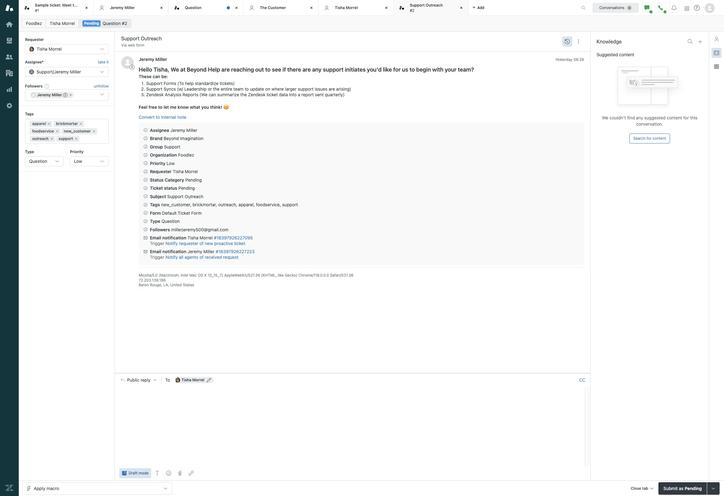 Task type: describe. For each thing, give the bounding box(es) containing it.
notifications image
[[672, 5, 677, 10]]

mac
[[189, 273, 197, 278]]

with
[[433, 66, 444, 73]]

standardize
[[195, 81, 219, 86]]

#2 inside secondary element
[[122, 21, 127, 26]]

morrel inside tab
[[346, 5, 358, 10]]

customer
[[268, 5, 286, 10]]

hello
[[139, 66, 152, 73]]

to left let
[[158, 105, 163, 110]]

pending inside secondary element
[[84, 21, 99, 26]]

low button
[[70, 156, 109, 166]]

morrel inside 'link'
[[62, 21, 75, 26]]

for inside button
[[647, 136, 652, 141]]

the
[[260, 5, 267, 10]]

at
[[180, 66, 186, 73]]

miller up imagination
[[186, 127, 198, 133]]

0 horizontal spatial beyond
[[164, 136, 179, 141]]

any inside hello tisha, we at beyond help are reaching out to see if there are any support initiates you'd like for us to begin with your team? these can be: support forms (to help standardize tickets) support syncs (w/ leadership or the entire team to update on where larger support issues are arising) zendesk analysis reports (we can summarize the zendesk ticket data into a report sent quarterly)
[[312, 66, 322, 73]]

remove image for foodservice
[[55, 129, 59, 133]]

conversations
[[600, 5, 625, 10]]

ticket actions image
[[576, 39, 581, 44]]

type for type question
[[150, 219, 160, 224]]

web
[[128, 43, 135, 48]]

tags for tags new_customer, brickmortar, outreach, apparel, foodservice, support
[[150, 202, 160, 207]]

ticket inside hello tisha, we at beyond help are reaching out to see if there are any support initiates you'd like for us to begin with your team? these can be: support forms (to help standardize tickets) support syncs (w/ leadership or the entire team to update on where larger support issues are arising) zendesk analysis reports (we can summarize the zendesk ticket data into a report sent quarterly)
[[267, 92, 278, 97]]

outreach,
[[218, 202, 238, 207]]

take
[[98, 60, 105, 65]]

new
[[205, 241, 213, 246]]

priority for priority
[[70, 149, 84, 154]]

draft mode button
[[119, 468, 151, 478]]

(we
[[200, 92, 208, 97]]

0 horizontal spatial are
[[222, 66, 230, 73]]

tisha up status category pending
[[173, 169, 184, 174]]

morrel up status category pending
[[185, 169, 198, 174]]

group support
[[150, 144, 180, 149]]

feel free to let me know what you think! 😁️
[[139, 105, 229, 110]]

assignee* element
[[25, 67, 109, 77]]

ticket inside sample ticket: meet the ticket #1
[[80, 3, 90, 8]]

zendesk products image
[[685, 6, 690, 10]]

displays possible ticket submission types image
[[711, 486, 716, 491]]

jeremy miller option
[[30, 92, 74, 98]]

millerjeremy500@gmail.com
[[171, 227, 229, 232]]

remove image for brickmortar
[[79, 122, 83, 126]]

user is an agent image
[[63, 93, 68, 97]]

there
[[288, 66, 301, 73]]

email for email notification tisha morrel # 18397926227095 trigger notify requester of new proactive ticket
[[150, 235, 161, 240]]

draft
[[129, 471, 138, 475]]

outreach inside support outreach #2
[[426, 3, 443, 8]]

secondary element
[[19, 17, 725, 30]]

find
[[628, 115, 635, 120]]

syncs
[[164, 86, 176, 92]]

me
[[170, 105, 177, 110]]

team
[[234, 86, 244, 92]]

tisha,
[[154, 66, 169, 73]]

reaching
[[231, 66, 254, 73]]

as
[[679, 486, 684, 491]]

the customer tab
[[244, 0, 319, 16]]

get help image
[[695, 5, 700, 11]]

1 vertical spatial ticket
[[178, 210, 190, 216]]

tabs tab list
[[19, 0, 575, 16]]

support down new_customer
[[59, 136, 73, 141]]

format text image
[[155, 471, 160, 476]]

# for 18397926227095
[[214, 235, 217, 240]]

morrel inside requester element
[[49, 46, 62, 52]]

of inside email notification jeremy miller # 18397926227223 trigger notify all agents of received request
[[200, 254, 204, 260]]

close tab button
[[628, 482, 656, 496]]

jeremy up hello
[[139, 57, 154, 62]]

out
[[255, 66, 264, 73]]

tags for tags
[[25, 112, 34, 116]]

1 vertical spatial foodlez
[[178, 152, 194, 158]]

trigger for email notification jeremy miller # 18397926227223 trigger notify all agents of received request
[[150, 254, 164, 260]]

public reply
[[127, 378, 151, 383]]

knowledge
[[597, 39, 622, 44]]

18397926227223
[[219, 249, 255, 254]]

internal
[[161, 114, 176, 120]]

question button
[[25, 156, 64, 166]]

(khtml,
[[261, 273, 277, 278]]

close
[[631, 486, 642, 491]]

remove image for support
[[74, 137, 78, 141]]

you'd
[[367, 66, 382, 73]]

08:26
[[574, 57, 585, 62]]

zendesk image
[[5, 484, 13, 492]]

foodlez link
[[22, 19, 46, 28]]

new_customer,
[[161, 202, 192, 207]]

chrome/118.0.0.0
[[299, 273, 329, 278]]

foodservice,
[[256, 202, 281, 207]]

type for type
[[25, 149, 34, 154]]

support outreach #2
[[410, 3, 443, 13]]

followers for followers millerjeremy500@gmail.com
[[150, 227, 170, 232]]

summarize
[[217, 92, 239, 97]]

think!
[[210, 105, 222, 110]]

requester element
[[25, 44, 109, 54]]

type question
[[150, 219, 180, 224]]

search image
[[688, 39, 693, 44]]

suggested
[[597, 52, 618, 57]]

tisha morrel inside tab
[[335, 5, 358, 10]]

brickmortar,
[[193, 202, 217, 207]]

support up report
[[298, 86, 314, 92]]

initiates
[[345, 66, 366, 73]]

sent
[[315, 92, 324, 97]]

if
[[283, 66, 286, 73]]

(macintosh;
[[159, 273, 180, 278]]

avatar image
[[121, 56, 134, 69]]

take it button
[[98, 59, 109, 66]]

question inside tab
[[185, 5, 202, 10]]

jeremy miller tab
[[94, 0, 169, 16]]

email for email notification jeremy miller # 18397926227223 trigger notify all agents of received request
[[150, 249, 161, 254]]

tisha morrel link
[[46, 19, 79, 28]]

notify for notify all agents of received request
[[166, 254, 178, 260]]

remove image for apparel
[[47, 122, 51, 126]]

assignee*
[[25, 60, 44, 65]]

info on adding followers image
[[44, 84, 49, 89]]

support right the foodservice,
[[282, 202, 298, 207]]

priority low
[[150, 161, 175, 166]]

draft mode
[[129, 471, 149, 475]]

admin image
[[5, 102, 13, 110]]

(to
[[178, 81, 184, 86]]

the customer
[[260, 5, 286, 10]]

it
[[106, 60, 109, 65]]

safari/537.36
[[330, 273, 354, 278]]

sample ticket: meet the ticket #1
[[35, 3, 90, 13]]

new_customer
[[64, 129, 91, 133]]

tisha morrel right moretisha@foodlez.com icon
[[182, 378, 204, 382]]

quarterly)
[[325, 92, 345, 97]]

0 horizontal spatial can
[[153, 74, 160, 79]]

1 horizontal spatial are
[[303, 66, 311, 73]]

pending for submit as pending
[[685, 486, 702, 491]]

low inside popup button
[[74, 158, 82, 164]]

request
[[223, 254, 239, 260]]

add button
[[469, 0, 488, 15]]

foodservice
[[32, 129, 54, 133]]

content inside button
[[653, 136, 667, 141]]

jeremy inside the assignee* element
[[54, 69, 69, 74]]

la,
[[164, 283, 169, 287]]

tags new_customer, brickmortar, outreach, apparel, foodservice, support
[[150, 202, 298, 207]]

question inside popup button
[[29, 158, 47, 164]]

default
[[162, 210, 177, 216]]

take it
[[98, 60, 109, 65]]

#1
[[35, 8, 39, 13]]

hide composer image
[[350, 371, 355, 376]]

2 horizontal spatial jeremy miller
[[139, 57, 167, 62]]

organization
[[150, 152, 177, 158]]

add link (cmd k) image
[[189, 471, 194, 476]]

beyond inside hello tisha, we at beyond help are reaching out to see if there are any support initiates you'd like for us to begin with your team? these can be: support forms (to help standardize tickets) support syncs (w/ leadership or the entire team to update on where larger support issues are arising) zendesk analysis reports (we can summarize the zendesk ticket data into a report sent quarterly)
[[187, 66, 207, 73]]

brand beyond imagination
[[150, 136, 204, 141]]

see
[[272, 66, 281, 73]]

outreach
[[32, 136, 49, 141]]

support / jeremy miller
[[37, 69, 81, 74]]

macro
[[46, 486, 59, 491]]



Task type: vqa. For each thing, say whether or not it's contained in the screenshot.
updates
no



Task type: locate. For each thing, give the bounding box(es) containing it.
question inside secondary element
[[103, 21, 121, 26]]

remove image for outreach
[[50, 137, 54, 141]]

x
[[204, 273, 207, 278]]

close image right the meet
[[83, 5, 90, 11]]

tisha morrel up secondary element
[[335, 5, 358, 10]]

Yesterday 08:26 text field
[[555, 57, 585, 62]]

for inside hello tisha, we at beyond help are reaching out to see if there are any support initiates you'd like for us to begin with your team? these can be: support forms (to help standardize tickets) support syncs (w/ leadership or the entire team to update on where larger support issues are arising) zendesk analysis reports (we can summarize the zendesk ticket data into a report sent quarterly)
[[394, 66, 401, 73]]

foodlez down imagination
[[178, 152, 194, 158]]

1 trigger from the top
[[150, 241, 164, 246]]

brand
[[150, 136, 163, 141]]

#2 inside support outreach #2
[[410, 8, 415, 13]]

jeremy miller up the question #2
[[110, 5, 135, 10]]

content left this
[[667, 115, 683, 120]]

question
[[185, 5, 202, 10], [103, 21, 121, 26], [29, 158, 47, 164], [162, 219, 180, 224]]

1 horizontal spatial any
[[636, 115, 644, 120]]

1 close image from the left
[[83, 5, 90, 11]]

jeremy miller inside jeremy miller tab
[[110, 5, 135, 10]]

0 vertical spatial the
[[73, 3, 79, 8]]

2 notification from the top
[[163, 249, 186, 254]]

0 vertical spatial remove image
[[79, 122, 83, 126]]

type down form default ticket form
[[150, 219, 160, 224]]

mozilla/5.0
[[139, 273, 158, 278]]

suggested content
[[597, 52, 635, 57]]

group
[[150, 144, 163, 149]]

trigger inside email notification tisha morrel # 18397926227095 trigger notify requester of new proactive ticket
[[150, 241, 164, 246]]

edit user image
[[207, 378, 211, 382]]

ticket down the new_customer,
[[178, 210, 190, 216]]

zendesk up free
[[146, 92, 164, 97]]

update
[[250, 86, 264, 92]]

notify left the 'requester'
[[166, 241, 178, 246]]

tab containing sample ticket: meet the ticket
[[19, 0, 94, 16]]

pending up subject support outreach
[[179, 185, 195, 191]]

team?
[[458, 66, 474, 73]]

any right "find"
[[636, 115, 644, 120]]

2 horizontal spatial for
[[684, 115, 689, 120]]

support inside the assignee* element
[[37, 69, 53, 74]]

1 vertical spatial for
[[684, 115, 689, 120]]

jeremy miller for jeremy miller tab
[[110, 5, 135, 10]]

unfollow
[[94, 84, 109, 88]]

foodlez inside secondary element
[[26, 21, 42, 26]]

tisha morrel
[[335, 5, 358, 10], [50, 21, 75, 26], [37, 46, 62, 52], [182, 378, 204, 382]]

miller up tisha,
[[155, 57, 167, 62]]

close image inside question tab
[[233, 5, 240, 11]]

0 horizontal spatial like
[[278, 273, 284, 278]]

are right there
[[303, 66, 311, 73]]

requester
[[179, 241, 198, 246]]

2 of from the top
[[200, 254, 204, 260]]

apply macro
[[34, 486, 59, 491]]

requester for requester
[[25, 37, 44, 42]]

remove image up foodservice
[[47, 122, 51, 126]]

knowledge image
[[715, 50, 720, 55]]

trigger down type question
[[150, 241, 164, 246]]

zendesk down update
[[248, 92, 266, 97]]

0 horizontal spatial for
[[394, 66, 401, 73]]

1 vertical spatial ticket
[[267, 92, 278, 97]]

tisha morrel inside 'link'
[[50, 21, 75, 26]]

support up the arising)
[[323, 66, 344, 73]]

0 horizontal spatial remove image
[[50, 137, 54, 141]]

1 tab from the left
[[19, 0, 94, 16]]

followers element
[[25, 89, 109, 101]]

tisha down sample ticket: meet the ticket #1
[[50, 21, 61, 26]]

1 vertical spatial #2
[[122, 21, 127, 26]]

where
[[272, 86, 284, 92]]

72.203.139.186
[[139, 278, 166, 282]]

1 notify from the top
[[166, 241, 178, 246]]

tab
[[19, 0, 94, 16], [394, 0, 469, 16]]

1 vertical spatial remove image
[[92, 129, 96, 133]]

1 vertical spatial notify
[[166, 254, 178, 260]]

ticket
[[150, 185, 163, 191], [178, 210, 190, 216]]

2 vertical spatial jeremy miller
[[37, 93, 62, 97]]

remove image right user is an agent image
[[69, 93, 73, 97]]

we inside hello tisha, we at beyond help are reaching out to see if there are any support initiates you'd like for us to begin with your team? these can be: support forms (to help standardize tickets) support syncs (w/ leadership or the entire team to update on where larger support issues are arising) zendesk analysis reports (we can summarize the zendesk ticket data into a report sent quarterly)
[[171, 66, 179, 73]]

help
[[208, 66, 220, 73]]

1 horizontal spatial type
[[150, 219, 160, 224]]

remove image for new_customer
[[92, 129, 96, 133]]

like right you'd
[[383, 66, 392, 73]]

reply
[[141, 378, 151, 383]]

0 vertical spatial jeremy miller
[[110, 5, 135, 10]]

notify for notify requester of new proactive ticket
[[166, 241, 178, 246]]

jeremy miller inside jeremy miller "option"
[[37, 93, 62, 97]]

1 horizontal spatial priority
[[150, 161, 165, 166]]

applewebkit/537.36
[[224, 273, 260, 278]]

notify requester of new proactive ticket link
[[166, 241, 246, 246]]

ticket down on
[[267, 92, 278, 97]]

the down team
[[241, 92, 247, 97]]

convert to internal note
[[139, 114, 186, 120]]

leadership
[[184, 86, 207, 92]]

1 form from the left
[[150, 210, 161, 216]]

0 vertical spatial outreach
[[426, 3, 443, 8]]

0 vertical spatial requester
[[25, 37, 44, 42]]

# inside email notification tisha morrel # 18397926227095 trigger notify requester of new proactive ticket
[[214, 235, 217, 240]]

2 horizontal spatial ticket
[[267, 92, 278, 97]]

remove image up new_customer
[[79, 122, 83, 126]]

remove image right outreach
[[50, 137, 54, 141]]

2 trigger from the top
[[150, 254, 164, 260]]

os
[[198, 273, 203, 278]]

0 vertical spatial tags
[[25, 112, 34, 116]]

1 horizontal spatial for
[[647, 136, 652, 141]]

zendesk support image
[[5, 4, 13, 12]]

morrel up secondary element
[[346, 5, 358, 10]]

to right team
[[245, 86, 249, 92]]

1 zendesk from the left
[[146, 92, 164, 97]]

1 horizontal spatial outreach
[[426, 3, 443, 8]]

tisha inside tab
[[335, 5, 345, 10]]

0 vertical spatial like
[[383, 66, 392, 73]]

1 horizontal spatial the
[[213, 86, 220, 92]]

2 email from the top
[[150, 249, 161, 254]]

ticket inside email notification tisha morrel # 18397926227095 trigger notify requester of new proactive ticket
[[234, 241, 246, 246]]

1 horizontal spatial low
[[167, 161, 175, 166]]

notify inside email notification jeremy miller # 18397926227223 trigger notify all agents of received request
[[166, 254, 178, 260]]

assignee
[[150, 127, 169, 133]]

0 horizontal spatial we
[[171, 66, 179, 73]]

1 vertical spatial #
[[216, 249, 219, 254]]

mozilla/5.0 (macintosh; intel mac os x 10_15_7) applewebkit/537.36 (khtml, like gecko) chrome/118.0.0.0 safari/537.36 72.203.139.186 baton rouge, la, united states
[[139, 273, 354, 287]]

search for content
[[634, 136, 667, 141]]

low down new_customer
[[74, 158, 82, 164]]

mode
[[139, 471, 149, 475]]

insert emojis image
[[166, 471, 171, 476]]

apply
[[34, 486, 45, 491]]

for left "us"
[[394, 66, 401, 73]]

jeremy inside "option"
[[37, 93, 51, 97]]

customers image
[[5, 53, 13, 61]]

pending right category
[[186, 177, 202, 182]]

organization foodlez
[[150, 152, 194, 158]]

moretisha@foodlez.com image
[[175, 378, 180, 383]]

tisha inside 'link'
[[50, 21, 61, 26]]

# up proactive
[[214, 235, 217, 240]]

close image up secondary element
[[384, 5, 390, 11]]

this
[[691, 115, 698, 120]]

notification inside email notification jeremy miller # 18397926227223 trigger notify all agents of received request
[[163, 249, 186, 254]]

1 horizontal spatial can
[[209, 92, 216, 97]]

1 vertical spatial email
[[150, 249, 161, 254]]

gecko)
[[285, 273, 298, 278]]

ticket down status
[[150, 185, 163, 191]]

all
[[179, 254, 184, 260]]

1 close image from the left
[[158, 5, 165, 11]]

requester for requester tisha morrel
[[150, 169, 172, 174]]

priority up low popup button
[[70, 149, 84, 154]]

jeremy miller up hello
[[139, 57, 167, 62]]

for inside we couldn't find any suggested content for this conversation.
[[684, 115, 689, 120]]

couldn't
[[610, 115, 626, 120]]

1 email from the top
[[150, 235, 161, 240]]

content right suggested
[[619, 52, 635, 57]]

2 vertical spatial content
[[653, 136, 667, 141]]

are right 'help'
[[222, 66, 230, 73]]

miller up received
[[204, 249, 215, 254]]

like left gecko)
[[278, 273, 284, 278]]

close tab
[[631, 486, 649, 491]]

1 vertical spatial beyond
[[164, 136, 179, 141]]

2 horizontal spatial close image
[[384, 5, 390, 11]]

1 horizontal spatial form
[[191, 210, 202, 216]]

0 vertical spatial priority
[[70, 149, 84, 154]]

0 vertical spatial beyond
[[187, 66, 207, 73]]

miller inside email notification jeremy miller # 18397926227223 trigger notify all agents of received request
[[204, 249, 215, 254]]

1 vertical spatial outreach
[[185, 194, 203, 199]]

support inside support outreach #2
[[410, 3, 425, 8]]

email down type question
[[150, 235, 161, 240]]

remove image
[[79, 122, 83, 126], [92, 129, 96, 133], [50, 137, 54, 141]]

low down 'organization foodlez'
[[167, 161, 175, 166]]

# for 18397926227223
[[216, 249, 219, 254]]

2 horizontal spatial are
[[329, 86, 335, 92]]

views image
[[5, 37, 13, 45]]

0 horizontal spatial #2
[[122, 21, 127, 26]]

0 horizontal spatial the
[[73, 3, 79, 8]]

these
[[139, 74, 152, 79]]

the right the meet
[[73, 3, 79, 8]]

email inside email notification jeremy miller # 18397926227223 trigger notify all agents of received request
[[150, 249, 161, 254]]

2 vertical spatial remove image
[[50, 137, 54, 141]]

followers down type question
[[150, 227, 170, 232]]

brickmortar
[[56, 121, 78, 126]]

tisha up assignee*
[[37, 46, 47, 52]]

jeremy
[[110, 5, 124, 10], [139, 57, 154, 62], [54, 69, 69, 74], [37, 93, 51, 97], [171, 127, 185, 133], [188, 249, 202, 254]]

close image
[[158, 5, 165, 11], [309, 5, 315, 11], [459, 5, 465, 11]]

priority for priority low
[[150, 161, 165, 166]]

create or request article image
[[698, 39, 703, 44]]

customer context image
[[715, 37, 720, 42]]

category
[[165, 177, 184, 182]]

1 of from the top
[[200, 241, 204, 246]]

1 vertical spatial content
[[667, 115, 683, 120]]

0 horizontal spatial close image
[[158, 5, 165, 11]]

0 horizontal spatial low
[[74, 158, 82, 164]]

subject support outreach
[[150, 194, 203, 199]]

1 vertical spatial requester
[[150, 169, 172, 174]]

content down conversation.
[[653, 136, 667, 141]]

via web form
[[121, 43, 144, 48]]

add
[[478, 5, 485, 10]]

reporting image
[[5, 85, 13, 93]]

1 vertical spatial any
[[636, 115, 644, 120]]

0 horizontal spatial jeremy miller
[[37, 93, 62, 97]]

trigger inside email notification jeremy miller # 18397926227223 trigger notify all agents of received request
[[150, 254, 164, 260]]

to inside convert to internal note "button"
[[156, 114, 160, 120]]

2 horizontal spatial content
[[667, 115, 683, 120]]

submit as pending
[[664, 486, 702, 491]]

2 horizontal spatial close image
[[459, 5, 465, 11]]

email inside email notification tisha morrel # 18397926227095 trigger notify requester of new proactive ticket
[[150, 235, 161, 240]]

close image for jeremy miller
[[158, 5, 165, 11]]

email notification jeremy miller # 18397926227223 trigger notify all agents of received request
[[150, 249, 255, 260]]

remove image down new_customer
[[74, 137, 78, 141]]

notify left all
[[166, 254, 178, 260]]

we left couldn't
[[602, 115, 609, 120]]

email up mozilla/5.0
[[150, 249, 161, 254]]

type down outreach
[[25, 149, 34, 154]]

support
[[323, 66, 344, 73], [298, 86, 314, 92], [59, 136, 73, 141], [282, 202, 298, 207]]

2 notify from the top
[[166, 254, 178, 260]]

of
[[200, 241, 204, 246], [200, 254, 204, 260]]

morrel down sample ticket: meet the ticket #1
[[62, 21, 75, 26]]

0 vertical spatial we
[[171, 66, 179, 73]]

0 horizontal spatial content
[[619, 52, 635, 57]]

3 close image from the left
[[384, 5, 390, 11]]

of left new
[[200, 241, 204, 246]]

for left this
[[684, 115, 689, 120]]

2 vertical spatial ticket
[[234, 241, 246, 246]]

baton
[[139, 283, 149, 287]]

we left 'at'
[[171, 66, 179, 73]]

tisha inside email notification tisha morrel # 18397926227095 trigger notify requester of new proactive ticket
[[188, 235, 199, 240]]

outreach
[[426, 3, 443, 8], [185, 194, 203, 199]]

tags down subject
[[150, 202, 160, 207]]

(w/
[[177, 86, 183, 92]]

remove image
[[69, 93, 73, 97], [47, 122, 51, 126], [55, 129, 59, 133], [74, 137, 78, 141]]

0 vertical spatial notification
[[163, 235, 186, 240]]

proactive
[[214, 241, 233, 246]]

1 horizontal spatial followers
[[150, 227, 170, 232]]

beyond down the "assignee jeremy miller"
[[164, 136, 179, 141]]

search
[[634, 136, 646, 141]]

2 close image from the left
[[309, 5, 315, 11]]

remove image down the brickmortar
[[55, 129, 59, 133]]

apparel
[[32, 121, 46, 126]]

0 horizontal spatial zendesk
[[146, 92, 164, 97]]

sample
[[35, 3, 49, 8]]

requester down priority low
[[150, 169, 172, 174]]

1 vertical spatial can
[[209, 92, 216, 97]]

conversation.
[[637, 121, 664, 127]]

we couldn't find any suggested content for this conversation.
[[602, 115, 698, 127]]

jeremy miller down info on adding followers icon
[[37, 93, 62, 97]]

notification inside email notification tisha morrel # 18397926227095 trigger notify requester of new proactive ticket
[[163, 235, 186, 240]]

millerjeremy500@gmail.com image
[[31, 93, 36, 98]]

close image inside tisha morrel tab
[[384, 5, 390, 11]]

pending
[[84, 21, 99, 26], [186, 177, 202, 182], [179, 185, 195, 191], [685, 486, 702, 491]]

1 vertical spatial trigger
[[150, 254, 164, 260]]

followers for followers
[[25, 84, 43, 88]]

suggested
[[645, 115, 666, 120]]

jeremy down info on adding followers icon
[[37, 93, 51, 97]]

events image
[[565, 39, 570, 44]]

1 notification from the top
[[163, 235, 186, 240]]

tisha morrel down sample ticket: meet the ticket #1
[[50, 21, 75, 26]]

0 horizontal spatial ticket
[[80, 3, 90, 8]]

0 horizontal spatial form
[[150, 210, 161, 216]]

morrel inside email notification tisha morrel # 18397926227095 trigger notify requester of new proactive ticket
[[200, 235, 213, 240]]

add attachment image
[[177, 471, 182, 476]]

tisha morrel tab
[[319, 0, 394, 16]]

low
[[74, 158, 82, 164], [167, 161, 175, 166]]

1 horizontal spatial ticket
[[234, 241, 246, 246]]

united
[[170, 283, 182, 287]]

form down brickmortar,
[[191, 210, 202, 216]]

1 horizontal spatial #2
[[410, 8, 415, 13]]

0 horizontal spatial priority
[[70, 149, 84, 154]]

tab containing support outreach
[[394, 0, 469, 16]]

tisha up subject field in the top of the page
[[335, 5, 345, 10]]

received
[[205, 254, 222, 260]]

are up quarterly)
[[329, 86, 335, 92]]

tisha up the 'requester'
[[188, 235, 199, 240]]

1 horizontal spatial close image
[[233, 5, 240, 11]]

0 horizontal spatial foodlez
[[26, 21, 42, 26]]

notification up the 'requester'
[[163, 235, 186, 240]]

of right "agents"
[[200, 254, 204, 260]]

morrel
[[346, 5, 358, 10], [62, 21, 75, 26], [49, 46, 62, 52], [185, 169, 198, 174], [200, 235, 213, 240], [192, 378, 204, 382]]

# up received
[[216, 249, 219, 254]]

requester tisha morrel
[[150, 169, 198, 174]]

any up the issues
[[312, 66, 322, 73]]

tisha right moretisha@foodlez.com icon
[[182, 378, 191, 382]]

status
[[164, 185, 177, 191]]

morrel left edit user 'icon'
[[192, 378, 204, 382]]

0 vertical spatial ticket
[[80, 3, 90, 8]]

tisha inside requester element
[[37, 46, 47, 52]]

like inside mozilla/5.0 (macintosh; intel mac os x 10_15_7) applewebkit/537.36 (khtml, like gecko) chrome/118.0.0.0 safari/537.36 72.203.139.186 baton rouge, la, united states
[[278, 273, 284, 278]]

2 close image from the left
[[233, 5, 240, 11]]

1 vertical spatial priority
[[150, 161, 165, 166]]

# inside email notification jeremy miller # 18397926227223 trigger notify all agents of received request
[[216, 249, 219, 254]]

close image
[[83, 5, 90, 11], [233, 5, 240, 11], [384, 5, 390, 11]]

2 form from the left
[[191, 210, 202, 216]]

1 horizontal spatial like
[[383, 66, 392, 73]]

1 horizontal spatial ticket
[[178, 210, 190, 216]]

question tab
[[169, 0, 244, 16]]

can left be:
[[153, 74, 160, 79]]

beyond right 'at'
[[187, 66, 207, 73]]

like inside hello tisha, we at beyond help are reaching out to see if there are any support initiates you'd like for us to begin with your team? these can be: support forms (to help standardize tickets) support syncs (w/ leadership or the entire team to update on where larger support issues are arising) zendesk analysis reports (we can summarize the zendesk ticket data into a report sent quarterly)
[[383, 66, 392, 73]]

content
[[619, 52, 635, 57], [667, 115, 683, 120], [653, 136, 667, 141]]

close image for the customer
[[309, 5, 315, 11]]

1 horizontal spatial content
[[653, 136, 667, 141]]

tisha morrel inside requester element
[[37, 46, 62, 52]]

any inside we couldn't find any suggested content for this conversation.
[[636, 115, 644, 120]]

the inside sample ticket: meet the ticket #1
[[73, 3, 79, 8]]

close image inside jeremy miller tab
[[158, 5, 165, 11]]

to right out
[[265, 66, 271, 73]]

let
[[164, 105, 169, 110]]

morrel up notify requester of new proactive ticket 'link'
[[200, 235, 213, 240]]

2 horizontal spatial remove image
[[92, 129, 96, 133]]

priority down organization
[[150, 161, 165, 166]]

jeremy up brand beyond imagination
[[171, 127, 185, 133]]

apps image
[[715, 64, 720, 69]]

main element
[[0, 0, 19, 496]]

button displays agent's chat status as online. image
[[645, 5, 650, 10]]

form
[[150, 210, 161, 216], [191, 210, 202, 216]]

public reply button
[[115, 373, 161, 387]]

content inside we couldn't find any suggested content for this conversation.
[[667, 115, 683, 120]]

0 vertical spatial type
[[25, 149, 34, 154]]

organizations image
[[5, 69, 13, 77]]

jeremy down requester element
[[54, 69, 69, 74]]

jeremy up the question #2
[[110, 5, 124, 10]]

miller up the question #2
[[125, 5, 135, 10]]

miller right /
[[70, 69, 81, 74]]

pending for status category pending
[[186, 177, 202, 182]]

0 vertical spatial any
[[312, 66, 322, 73]]

1 vertical spatial the
[[213, 86, 220, 92]]

states
[[183, 283, 194, 287]]

2 horizontal spatial the
[[241, 92, 247, 97]]

0 vertical spatial #2
[[410, 8, 415, 13]]

2 zendesk from the left
[[248, 92, 266, 97]]

we inside we couldn't find any suggested content for this conversation.
[[602, 115, 609, 120]]

jeremy inside email notification jeremy miller # 18397926227223 trigger notify all agents of received request
[[188, 249, 202, 254]]

tags up apparel
[[25, 112, 34, 116]]

miller inside tab
[[125, 5, 135, 10]]

form up type question
[[150, 210, 161, 216]]

remove image right new_customer
[[92, 129, 96, 133]]

0 horizontal spatial type
[[25, 149, 34, 154]]

feel
[[139, 105, 148, 110]]

Subject field
[[120, 35, 561, 42]]

miller inside "option"
[[52, 93, 62, 97]]

jeremy inside tab
[[110, 5, 124, 10]]

form default ticket form
[[150, 210, 202, 216]]

trigger for email notification tisha morrel # 18397926227095 trigger notify requester of new proactive ticket
[[150, 241, 164, 246]]

ticket right the meet
[[80, 3, 90, 8]]

1 horizontal spatial remove image
[[79, 122, 83, 126]]

close image left the
[[233, 5, 240, 11]]

to left the internal
[[156, 114, 160, 120]]

0 horizontal spatial outreach
[[185, 194, 203, 199]]

notification up all
[[163, 249, 186, 254]]

notification for all
[[163, 249, 186, 254]]

get started image
[[5, 20, 13, 28]]

0 vertical spatial for
[[394, 66, 401, 73]]

submit
[[664, 486, 678, 491]]

jeremy miller for jeremy miller "option"
[[37, 93, 62, 97]]

1 vertical spatial of
[[200, 254, 204, 260]]

0 horizontal spatial followers
[[25, 84, 43, 88]]

of inside email notification tisha morrel # 18397926227095 trigger notify requester of new proactive ticket
[[200, 241, 204, 246]]

0 vertical spatial of
[[200, 241, 204, 246]]

1 vertical spatial notification
[[163, 249, 186, 254]]

meet
[[62, 3, 72, 8]]

1 vertical spatial tags
[[150, 202, 160, 207]]

form
[[136, 43, 144, 48]]

0 horizontal spatial tab
[[19, 0, 94, 16]]

0 horizontal spatial ticket
[[150, 185, 163, 191]]

1 horizontal spatial beyond
[[187, 66, 207, 73]]

morrel up /
[[49, 46, 62, 52]]

0 vertical spatial can
[[153, 74, 160, 79]]

to
[[165, 377, 170, 383]]

0 vertical spatial notify
[[166, 241, 178, 246]]

0 horizontal spatial any
[[312, 66, 322, 73]]

1 horizontal spatial requester
[[150, 169, 172, 174]]

reports
[[183, 92, 198, 97]]

1 horizontal spatial we
[[602, 115, 609, 120]]

close image inside "the customer" tab
[[309, 5, 315, 11]]

0 vertical spatial email
[[150, 235, 161, 240]]

any
[[312, 66, 322, 73], [636, 115, 644, 120]]

to right "us"
[[410, 66, 415, 73]]

requester down the foodlez link
[[25, 37, 44, 42]]

trigger up mozilla/5.0
[[150, 254, 164, 260]]

pending left the question #2
[[84, 21, 99, 26]]

followers up millerjeremy500@gmail.com image
[[25, 84, 43, 88]]

2 vertical spatial the
[[241, 92, 247, 97]]

be:
[[161, 74, 168, 79]]

#2
[[410, 8, 415, 13], [122, 21, 127, 26]]

2 tab from the left
[[394, 0, 469, 16]]

1 horizontal spatial jeremy miller
[[110, 5, 135, 10]]

yesterday 08:26
[[555, 57, 585, 62]]

1 horizontal spatial tab
[[394, 0, 469, 16]]

1 horizontal spatial zendesk
[[248, 92, 266, 97]]

1 horizontal spatial tags
[[150, 202, 160, 207]]

status
[[150, 177, 164, 182]]

notify inside email notification tisha morrel # 18397926227095 trigger notify requester of new proactive ticket
[[166, 241, 178, 246]]

10_15_7)
[[208, 273, 223, 278]]

3 close image from the left
[[459, 5, 465, 11]]

miller inside the assignee* element
[[70, 69, 81, 74]]

1 horizontal spatial foodlez
[[178, 152, 194, 158]]

can down or
[[209, 92, 216, 97]]

notification for requester
[[163, 235, 186, 240]]

pending for ticket status pending
[[179, 185, 195, 191]]



